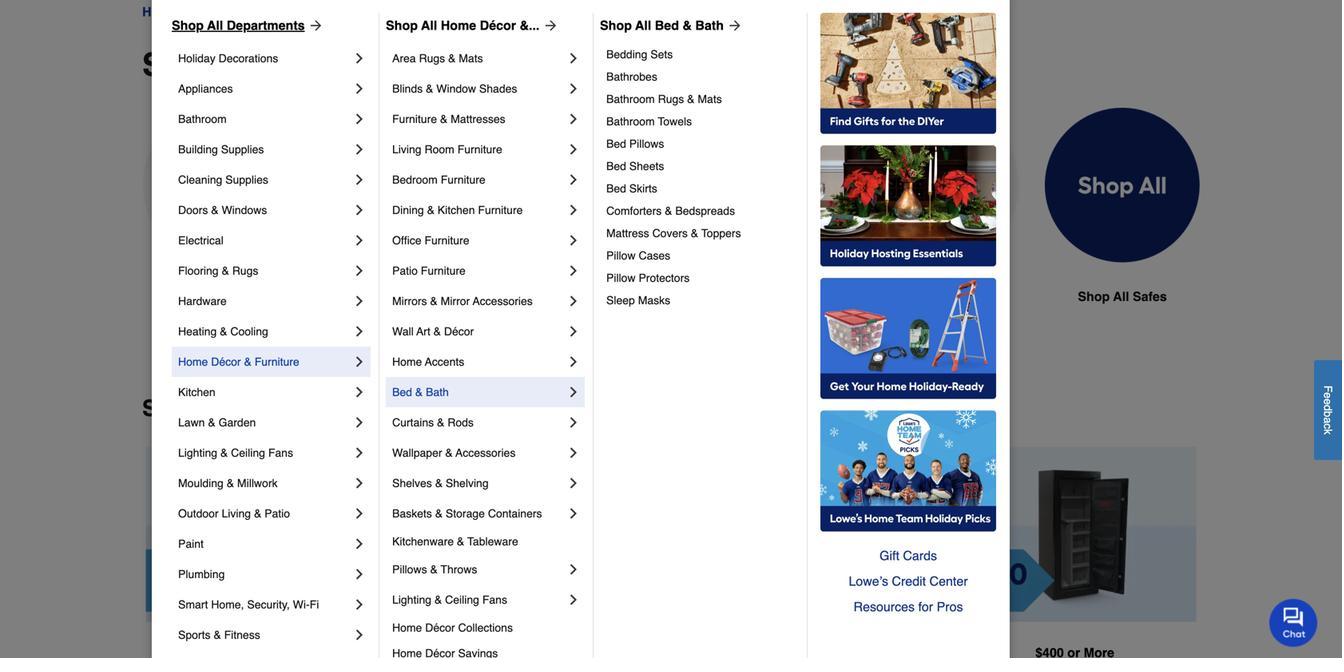 Task type: vqa. For each thing, say whether or not it's contained in the screenshot.
Fabric Softeners
no



Task type: locate. For each thing, give the bounding box(es) containing it.
f e e d b a c k button
[[1314, 360, 1342, 460]]

& left millwork
[[227, 477, 234, 490]]

0 vertical spatial supplies
[[221, 143, 264, 156]]

patio up gun safes
[[392, 264, 418, 277]]

& right doors
[[211, 204, 219, 217]]

masks
[[638, 294, 671, 307]]

lighting & ceiling fans link
[[178, 438, 352, 468], [392, 585, 566, 615]]

shop up bedding
[[600, 18, 632, 33]]

supplies for building supplies
[[221, 143, 264, 156]]

1 horizontal spatial lighting & ceiling fans link
[[392, 585, 566, 615]]

0 horizontal spatial mats
[[459, 52, 483, 65]]

1 horizontal spatial lighting & ceiling fans
[[392, 594, 507, 607]]

& down pillows & throws
[[435, 594, 442, 607]]

& right 'dining'
[[427, 204, 435, 217]]

chevron right image
[[352, 50, 368, 66], [566, 50, 582, 66], [352, 81, 368, 97], [566, 81, 582, 97], [352, 111, 368, 127], [566, 111, 582, 127], [352, 141, 368, 157], [352, 202, 368, 218], [566, 263, 582, 279], [352, 324, 368, 340], [566, 324, 582, 340], [352, 384, 368, 400], [566, 384, 582, 400], [566, 415, 582, 431], [566, 445, 582, 461], [352, 475, 368, 491], [352, 506, 368, 522], [566, 592, 582, 608], [352, 597, 368, 613], [352, 627, 368, 643]]

décor down mirrors & mirror accessories at the top left
[[444, 325, 474, 338]]

all inside "link"
[[421, 18, 437, 33]]

& for "bed & bath" link
[[415, 386, 423, 399]]

bed for bed skirts
[[607, 182, 626, 195]]

lighting & ceiling fans for the left lighting & ceiling fans link
[[178, 447, 293, 459]]

furniture down furniture & mattresses 'link'
[[458, 143, 502, 156]]

lighting & ceiling fans down garden
[[178, 447, 293, 459]]

office
[[392, 234, 422, 247]]

& up "living room furniture"
[[440, 113, 448, 125]]

chevron right image for flooring & rugs
[[352, 263, 368, 279]]

shop all bed & bath link
[[600, 16, 743, 35]]

1 horizontal spatial fans
[[483, 594, 507, 607]]

credit
[[892, 574, 926, 589]]

chevron right image for appliances
[[352, 81, 368, 97]]

patio down moulding & millwork link
[[265, 507, 290, 520]]

& left throws
[[430, 563, 438, 576]]

bathrobes
[[607, 70, 657, 83]]

& for mirrors & mirror accessories link
[[430, 295, 438, 308]]

chevron right image for shelves & shelving
[[566, 475, 582, 491]]

bathroom for bathroom towels
[[607, 115, 655, 128]]

ceiling up home décor collections
[[445, 594, 479, 607]]

shop inside the shop all home décor &... "link"
[[386, 18, 418, 33]]

find gifts for the diyer. image
[[821, 13, 996, 134]]

& for moulding & millwork link
[[227, 477, 234, 490]]

bed for bed pillows
[[607, 137, 626, 150]]

containers
[[488, 507, 542, 520]]

0 vertical spatial hardware
[[192, 4, 250, 19]]

bed up sets
[[655, 18, 679, 33]]

1 vertical spatial ceiling
[[445, 594, 479, 607]]

protectors
[[639, 272, 690, 284]]

appliances link
[[178, 74, 352, 104]]

resources for pros
[[854, 600, 963, 614]]

bath up curtains & rods
[[426, 386, 449, 399]]

2 horizontal spatial shop
[[600, 18, 632, 33]]

mirrors
[[392, 295, 427, 308]]

wallpaper & accessories
[[392, 447, 516, 459]]

flooring
[[178, 264, 219, 277]]

1 vertical spatial lighting
[[392, 594, 432, 607]]

0 horizontal spatial shop
[[172, 18, 204, 33]]

pillow down mattress
[[607, 249, 636, 262]]

accessories up shelves & shelving link
[[456, 447, 516, 459]]

millwork
[[237, 477, 278, 490]]

1 horizontal spatial bath
[[696, 18, 724, 33]]

ceiling for the left lighting & ceiling fans link
[[231, 447, 265, 459]]

fans
[[268, 447, 293, 459], [483, 594, 507, 607]]

furniture
[[392, 113, 437, 125], [458, 143, 502, 156], [441, 173, 486, 186], [478, 204, 523, 217], [425, 234, 469, 247], [421, 264, 466, 277], [255, 356, 299, 368]]

shop up "holiday"
[[172, 18, 204, 33]]

shelving
[[446, 477, 489, 490]]

0 vertical spatial rugs
[[419, 52, 445, 65]]

mattress covers & toppers
[[607, 227, 741, 240]]

chevron right image for home accents
[[566, 354, 582, 370]]

0 vertical spatial kitchen
[[438, 204, 475, 217]]

1 vertical spatial pillow
[[607, 272, 636, 284]]

safes link
[[264, 2, 297, 22]]

bed up curtains
[[392, 386, 412, 399]]

1 vertical spatial living
[[222, 507, 251, 520]]

& left mirror
[[430, 295, 438, 308]]

2 vertical spatial rugs
[[232, 264, 258, 277]]

& right lawn
[[208, 416, 216, 429]]

mattress
[[607, 227, 649, 240]]

décor left '&...'
[[480, 18, 516, 33]]

chevron right image for lawn & garden
[[352, 415, 368, 431]]

1 e from the top
[[1322, 392, 1335, 399]]

0 horizontal spatial shop
[[142, 396, 198, 422]]

lighting & ceiling fans link up millwork
[[178, 438, 352, 468]]

chevron right image for cleaning supplies
[[352, 172, 368, 188]]

1 horizontal spatial mats
[[698, 93, 722, 105]]

& down cooling
[[244, 356, 252, 368]]

& for sports & fitness link
[[214, 629, 221, 642]]

& for baskets & storage containers link
[[435, 507, 443, 520]]

holiday hosting essentials. image
[[821, 145, 996, 267]]

1 horizontal spatial rugs
[[419, 52, 445, 65]]

& up moulding & millwork
[[220, 447, 228, 459]]

& left rods
[[437, 416, 445, 429]]

&
[[683, 18, 692, 33], [448, 52, 456, 65], [426, 82, 433, 95], [687, 93, 695, 105], [440, 113, 448, 125], [211, 204, 219, 217], [427, 204, 435, 217], [665, 205, 672, 217], [691, 227, 699, 240], [222, 264, 229, 277], [430, 295, 438, 308], [220, 325, 227, 338], [434, 325, 441, 338], [244, 356, 252, 368], [415, 386, 423, 399], [208, 416, 216, 429], [437, 416, 445, 429], [220, 447, 228, 459], [445, 447, 453, 459], [227, 477, 234, 490], [435, 477, 443, 490], [254, 507, 262, 520], [435, 507, 443, 520], [457, 535, 464, 548], [430, 563, 438, 576], [435, 594, 442, 607], [214, 629, 221, 642]]

1 vertical spatial mats
[[698, 93, 722, 105]]

home for home
[[142, 4, 178, 19]]

arrow right image for shop all home décor &...
[[540, 18, 559, 34]]

& up throws
[[457, 535, 464, 548]]

décor inside "link"
[[425, 622, 455, 634]]

arrow right image right the safes link
[[305, 18, 324, 34]]

bed left skirts
[[607, 182, 626, 195]]

flooring & rugs link
[[178, 256, 352, 286]]

& up curtains
[[415, 386, 423, 399]]

supplies inside building supplies link
[[221, 143, 264, 156]]

0 horizontal spatial fans
[[268, 447, 293, 459]]

wallpaper
[[392, 447, 442, 459]]

& up covers
[[665, 205, 672, 217]]

chevron right image for pillows & throws
[[566, 562, 582, 578]]

shop inside the shop all bed & bath link
[[600, 18, 632, 33]]

1 vertical spatial accessories
[[456, 447, 516, 459]]

home inside "link"
[[392, 622, 422, 634]]

living up bedroom
[[392, 143, 422, 156]]

sets
[[651, 48, 673, 61]]

shop all home décor &... link
[[386, 16, 559, 35]]

2 horizontal spatial rugs
[[658, 93, 684, 105]]

paint link
[[178, 529, 352, 559]]

comforters & bedspreads
[[607, 205, 735, 217]]

chevron right image for heating & cooling
[[352, 324, 368, 340]]

chevron right image for hardware
[[352, 293, 368, 309]]

fans up home décor collections "link"
[[483, 594, 507, 607]]

& up bathroom towels link
[[687, 93, 695, 105]]

pillow up sleep
[[607, 272, 636, 284]]

furniture inside 'link'
[[392, 113, 437, 125]]

kitchen link
[[178, 377, 352, 408]]

shelves & shelving
[[392, 477, 489, 490]]

rugs for area
[[419, 52, 445, 65]]

chevron right image for smart home, security, wi-fi
[[352, 597, 368, 613]]

chat invite button image
[[1270, 599, 1318, 647]]

1 vertical spatial rugs
[[658, 93, 684, 105]]

bathrobes link
[[607, 66, 796, 88]]

chevron right image
[[566, 141, 582, 157], [352, 172, 368, 188], [566, 172, 582, 188], [566, 202, 582, 218], [352, 233, 368, 249], [566, 233, 582, 249], [352, 263, 368, 279], [352, 293, 368, 309], [566, 293, 582, 309], [352, 354, 368, 370], [566, 354, 582, 370], [352, 415, 368, 431], [352, 445, 368, 461], [566, 475, 582, 491], [566, 506, 582, 522], [352, 536, 368, 552], [566, 562, 582, 578], [352, 567, 368, 583]]

all for bed
[[635, 18, 651, 33]]

1 horizontal spatial lighting
[[392, 594, 432, 607]]

& right the blinds
[[426, 82, 433, 95]]

blinds
[[392, 82, 423, 95]]

1 vertical spatial patio
[[265, 507, 290, 520]]

bathroom up bed pillows
[[607, 115, 655, 128]]

1 horizontal spatial arrow right image
[[540, 18, 559, 34]]

shop for shop all safes
[[1078, 289, 1110, 304]]

lighting down pillows & throws
[[392, 594, 432, 607]]

ceiling up millwork
[[231, 447, 265, 459]]

blinds & window shades link
[[392, 74, 566, 104]]

d
[[1322, 405, 1335, 411]]

kitchen up lawn
[[178, 386, 216, 399]]

hardware for the bottommost hardware link
[[178, 295, 227, 308]]

& right sports
[[214, 629, 221, 642]]

0 vertical spatial patio
[[392, 264, 418, 277]]

heating & cooling link
[[178, 316, 352, 347]]

lighting & ceiling fans link up "collections"
[[392, 585, 566, 615]]

& up fireproof safes
[[222, 264, 229, 277]]

living room furniture
[[392, 143, 502, 156]]

arrow right image
[[305, 18, 324, 34], [540, 18, 559, 34]]

& left storage
[[435, 507, 443, 520]]

area rugs & mats
[[392, 52, 483, 65]]

1 shop from the left
[[172, 18, 204, 33]]

moulding
[[178, 477, 224, 490]]

décor left "collections"
[[425, 622, 455, 634]]

accessories
[[473, 295, 533, 308], [456, 447, 516, 459]]

security,
[[247, 599, 290, 611]]

2 pillow from the top
[[607, 272, 636, 284]]

ceiling for the bottom lighting & ceiling fans link
[[445, 594, 479, 607]]

shop inside shop all departments link
[[172, 18, 204, 33]]

patio furniture
[[392, 264, 466, 277]]

1 arrow right image from the left
[[305, 18, 324, 34]]

bathroom for bathroom rugs & mats
[[607, 93, 655, 105]]

curtains & rods
[[392, 416, 474, 429]]

0 horizontal spatial lighting & ceiling fans link
[[178, 438, 352, 468]]

lighting up moulding
[[178, 447, 217, 459]]

0 vertical spatial pillows
[[630, 137, 664, 150]]

chevron right image for bedroom furniture
[[566, 172, 582, 188]]

chevron right image for mirrors & mirror accessories
[[566, 293, 582, 309]]

all
[[207, 18, 223, 33], [421, 18, 437, 33], [635, 18, 651, 33], [1113, 289, 1130, 304]]

sports & fitness link
[[178, 620, 352, 650]]

supplies up cleaning supplies
[[221, 143, 264, 156]]

0 vertical spatial pillow
[[607, 249, 636, 262]]

1 horizontal spatial kitchen
[[438, 204, 475, 217]]

home safes
[[544, 289, 618, 304]]

bed up bed skirts
[[607, 160, 626, 173]]

0 horizontal spatial kitchen
[[178, 386, 216, 399]]

1 vertical spatial lighting & ceiling fans link
[[392, 585, 566, 615]]

bed skirts
[[607, 182, 657, 195]]

& for lawn & garden link
[[208, 416, 216, 429]]

rugs up "towels"
[[658, 93, 684, 105]]

0 horizontal spatial pillows
[[392, 563, 427, 576]]

chevron right image for bathroom
[[352, 111, 368, 127]]

lawn & garden
[[178, 416, 256, 429]]

furniture down the blinds
[[392, 113, 437, 125]]

0 horizontal spatial bath
[[426, 386, 449, 399]]

rugs right area
[[419, 52, 445, 65]]

3 shop from the left
[[600, 18, 632, 33]]

0 vertical spatial lighting & ceiling fans
[[178, 447, 293, 459]]

rugs for bathroom
[[658, 93, 684, 105]]

arrow right image inside shop all departments link
[[305, 18, 324, 34]]

hardware link up holiday decorations
[[192, 2, 250, 22]]

shelves & shelving link
[[392, 468, 566, 499]]

mats up blinds & window shades link
[[459, 52, 483, 65]]

wi-
[[293, 599, 310, 611]]

electrical link
[[178, 225, 352, 256]]

hardware for the topmost hardware link
[[192, 4, 250, 19]]

chevron right image for kitchen
[[352, 384, 368, 400]]

0 horizontal spatial ceiling
[[231, 447, 265, 459]]

holiday decorations link
[[178, 43, 352, 74]]

departments
[[227, 18, 305, 33]]

pillow for pillow protectors
[[607, 272, 636, 284]]

1 vertical spatial kitchen
[[178, 386, 216, 399]]

e up b
[[1322, 399, 1335, 405]]

0 horizontal spatial living
[[222, 507, 251, 520]]

chevron right image for lighting & ceiling fans
[[566, 592, 582, 608]]

0 horizontal spatial patio
[[265, 507, 290, 520]]

& for shelves & shelving link
[[435, 477, 443, 490]]

hardware up holiday decorations
[[192, 4, 250, 19]]

& inside 'link'
[[440, 113, 448, 125]]

pillows down kitchenware
[[392, 563, 427, 576]]

hardware
[[192, 4, 250, 19], [178, 295, 227, 308]]

fi
[[310, 599, 319, 611]]

1 horizontal spatial pillows
[[630, 137, 664, 150]]

rugs down electrical "link"
[[232, 264, 258, 277]]

supplies inside cleaning supplies link
[[225, 173, 268, 186]]

chevron right image for baskets & storage containers
[[566, 506, 582, 522]]

kitchen down bedroom furniture
[[438, 204, 475, 217]]

sports
[[178, 629, 211, 642]]

kitchen
[[438, 204, 475, 217], [178, 386, 216, 399]]

kitchenware
[[392, 535, 454, 548]]

cleaning supplies
[[178, 173, 268, 186]]

shop up area
[[386, 18, 418, 33]]

hardware link up cooling
[[178, 286, 352, 316]]

0 vertical spatial lighting
[[178, 447, 217, 459]]

1 vertical spatial supplies
[[225, 173, 268, 186]]

shop for shop all departments
[[172, 18, 204, 33]]

home,
[[211, 599, 244, 611]]

furniture up mirror
[[421, 264, 466, 277]]

home inside "link"
[[441, 18, 476, 33]]

smart home, security, wi-fi link
[[178, 590, 352, 620]]

0 vertical spatial mats
[[459, 52, 483, 65]]

1 horizontal spatial shop
[[1078, 289, 1110, 304]]

all for safes
[[1113, 289, 1130, 304]]

furniture up the dining & kitchen furniture
[[441, 173, 486, 186]]

1 vertical spatial hardware
[[178, 295, 227, 308]]

0 horizontal spatial lighting & ceiling fans
[[178, 447, 293, 459]]

& for the doors & windows link
[[211, 204, 219, 217]]

1 horizontal spatial ceiling
[[445, 594, 479, 607]]

shop safes by price
[[142, 396, 357, 422]]

home for home décor & furniture
[[178, 356, 208, 368]]

0 vertical spatial ceiling
[[231, 447, 265, 459]]

bathroom
[[607, 93, 655, 105], [178, 113, 227, 125], [607, 115, 655, 128]]

lowe's
[[849, 574, 889, 589]]

& for the bottom lighting & ceiling fans link
[[435, 594, 442, 607]]

1 vertical spatial bath
[[426, 386, 449, 399]]

lighting & ceiling fans up home décor collections
[[392, 594, 507, 607]]

& right art
[[434, 325, 441, 338]]

bed up the bed sheets
[[607, 137, 626, 150]]

mats down bathrobes link
[[698, 93, 722, 105]]

hardware down flooring on the top of the page
[[178, 295, 227, 308]]

chevron right image for furniture & mattresses
[[566, 111, 582, 127]]

chevron right image for wallpaper & accessories
[[566, 445, 582, 461]]

1 horizontal spatial shop
[[386, 18, 418, 33]]

chevron right image for electrical
[[352, 233, 368, 249]]

fans down lawn & garden link
[[268, 447, 293, 459]]

furniture down heating & cooling link at the left
[[255, 356, 299, 368]]

garden
[[219, 416, 256, 429]]

bath
[[696, 18, 724, 33], [426, 386, 449, 399]]

fireproof safes link
[[142, 108, 297, 345]]

2 arrow right image from the left
[[540, 18, 559, 34]]

file
[[912, 289, 934, 304]]

supplies up "windows"
[[225, 173, 268, 186]]

$100 to $200. image
[[415, 447, 658, 622]]

1 vertical spatial lighting & ceiling fans
[[392, 594, 507, 607]]

shop all. image
[[1045, 108, 1200, 263]]

pillows up sheets
[[630, 137, 664, 150]]

arrow right image up area rugs & mats link
[[540, 18, 559, 34]]

0 vertical spatial bath
[[696, 18, 724, 33]]

dining
[[392, 204, 424, 217]]

0 vertical spatial fans
[[268, 447, 293, 459]]

e up d
[[1322, 392, 1335, 399]]

& up shelves & shelving
[[445, 447, 453, 459]]

& left cooling
[[220, 325, 227, 338]]

art
[[416, 325, 430, 338]]

bath up bedding sets "link" at the top
[[696, 18, 724, 33]]

bathroom down appliances
[[178, 113, 227, 125]]

0 vertical spatial shop
[[1078, 289, 1110, 304]]

mirror
[[441, 295, 470, 308]]

by
[[270, 396, 296, 422]]

wall art & décor
[[392, 325, 474, 338]]

bathroom down 'bathrobes'
[[607, 93, 655, 105]]

1 vertical spatial pillows
[[392, 563, 427, 576]]

lighting for the left lighting & ceiling fans link
[[178, 447, 217, 459]]

e
[[1322, 392, 1335, 399], [1322, 399, 1335, 405]]

bathroom rugs & mats
[[607, 93, 722, 105]]

bathroom link
[[178, 104, 352, 134]]

1 pillow from the top
[[607, 249, 636, 262]]

1 vertical spatial shop
[[142, 396, 198, 422]]

2 shop from the left
[[386, 18, 418, 33]]

chevron right image for dining & kitchen furniture
[[566, 202, 582, 218]]

flooring & rugs
[[178, 264, 258, 277]]

arrow right image inside the shop all home décor &... "link"
[[540, 18, 559, 34]]

accessories up wall art & décor link at the left of page
[[473, 295, 533, 308]]

& for blinds & window shades link
[[426, 82, 433, 95]]

&...
[[520, 18, 540, 33]]

bed inside "link"
[[607, 137, 626, 150]]

0 vertical spatial living
[[392, 143, 422, 156]]

1 vertical spatial fans
[[483, 594, 507, 607]]

0 horizontal spatial arrow right image
[[305, 18, 324, 34]]

bedding sets
[[607, 48, 673, 61]]

0 vertical spatial lighting & ceiling fans link
[[178, 438, 352, 468]]

living down moulding & millwork
[[222, 507, 251, 520]]

& right shelves
[[435, 477, 443, 490]]

smart home, security, wi-fi
[[178, 599, 319, 611]]

0 horizontal spatial lighting
[[178, 447, 217, 459]]



Task type: describe. For each thing, give the bounding box(es) containing it.
shelves
[[392, 477, 432, 490]]

office furniture link
[[392, 225, 566, 256]]

bed for bed sheets
[[607, 160, 626, 173]]

home for home décor collections
[[392, 622, 422, 634]]

home décor & furniture
[[178, 356, 299, 368]]

$99 or less. image
[[145, 447, 389, 622]]

gift cards link
[[821, 543, 996, 569]]

home for home accents
[[392, 356, 422, 368]]

bedding sets link
[[607, 43, 796, 66]]

cleaning
[[178, 173, 222, 186]]

sleep masks link
[[607, 289, 796, 312]]

chevron right image for sports & fitness
[[352, 627, 368, 643]]

& for curtains & rods link
[[437, 416, 445, 429]]

dining & kitchen furniture link
[[392, 195, 566, 225]]

0 horizontal spatial rugs
[[232, 264, 258, 277]]

chevron right image for lighting & ceiling fans
[[352, 445, 368, 461]]

bed for bed & bath
[[392, 386, 412, 399]]

& for flooring & rugs link
[[222, 264, 229, 277]]

curtains & rods link
[[392, 408, 566, 438]]

heating
[[178, 325, 217, 338]]

bed skirts link
[[607, 177, 796, 200]]

sleep
[[607, 294, 635, 307]]

& for wallpaper & accessories link
[[445, 447, 453, 459]]

chevron right image for moulding & millwork
[[352, 475, 368, 491]]

1 vertical spatial hardware link
[[178, 286, 352, 316]]

chevron right image for bed & bath
[[566, 384, 582, 400]]

home décor & furniture link
[[178, 347, 352, 377]]

& for the left lighting & ceiling fans link
[[220, 447, 228, 459]]

décor inside "link"
[[480, 18, 516, 33]]

& up blinds & window shades on the top of page
[[448, 52, 456, 65]]

pillow for pillow cases
[[607, 249, 636, 262]]

furniture down the dining & kitchen furniture
[[425, 234, 469, 247]]

doors & windows
[[178, 204, 267, 217]]

fitness
[[224, 629, 260, 642]]

towels
[[658, 115, 692, 128]]

covers
[[652, 227, 688, 240]]

shop for shop all bed & bath
[[600, 18, 632, 33]]

holiday
[[178, 52, 216, 65]]

collections
[[458, 622, 513, 634]]

cleaning supplies link
[[178, 165, 352, 195]]

pillows inside "link"
[[630, 137, 664, 150]]

supplies for cleaning supplies
[[225, 173, 268, 186]]

baskets & storage containers
[[392, 507, 542, 520]]

& for dining & kitchen furniture link
[[427, 204, 435, 217]]

& down millwork
[[254, 507, 262, 520]]

moulding & millwork
[[178, 477, 278, 490]]

bed sheets
[[607, 160, 664, 173]]

outdoor living & patio link
[[178, 499, 352, 529]]

chevron right image for blinds & window shades
[[566, 81, 582, 97]]

lawn & garden link
[[178, 408, 352, 438]]

office furniture
[[392, 234, 469, 247]]

a
[[1322, 417, 1335, 424]]

chevron right image for home décor & furniture
[[352, 354, 368, 370]]

chevron right image for building supplies
[[352, 141, 368, 157]]

toppers
[[702, 227, 741, 240]]

mirrors & mirror accessories
[[392, 295, 533, 308]]

living room furniture link
[[392, 134, 566, 165]]

chevron right image for patio furniture
[[566, 263, 582, 279]]

a black sentrysafe fireproof safe. image
[[142, 108, 297, 262]]

all for home
[[421, 18, 437, 33]]

room
[[425, 143, 455, 156]]

cooling
[[230, 325, 268, 338]]

building
[[178, 143, 218, 156]]

bath inside the shop all bed & bath link
[[696, 18, 724, 33]]

lighting for the bottom lighting & ceiling fans link
[[392, 594, 432, 607]]

& for heating & cooling link at the left
[[220, 325, 227, 338]]

f
[[1322, 386, 1335, 392]]

mats for bathroom rugs & mats
[[698, 93, 722, 105]]

sheets
[[630, 160, 664, 173]]

home for home safes
[[544, 289, 580, 304]]

tableware
[[467, 535, 518, 548]]

chevron right image for plumbing
[[352, 567, 368, 583]]

arrow right image for shop all departments
[[305, 18, 324, 34]]

k
[[1322, 429, 1335, 435]]

shop all departments
[[172, 18, 305, 33]]

& for furniture & mattresses 'link'
[[440, 113, 448, 125]]

cases
[[639, 249, 671, 262]]

a black honeywell chest safe with the top open. image
[[684, 108, 839, 263]]

shop all departments link
[[172, 16, 324, 35]]

shop for shop all home décor &...
[[386, 18, 418, 33]]

pillow protectors link
[[607, 267, 796, 289]]

$200 to $400. image
[[684, 447, 928, 623]]

gun safes link
[[323, 108, 478, 345]]

chevron right image for area rugs & mats
[[566, 50, 582, 66]]

doors & windows link
[[178, 195, 352, 225]]

& for pillows & throws link
[[430, 563, 438, 576]]

bed & bath
[[392, 386, 449, 399]]

file safes
[[912, 289, 972, 304]]

decorations
[[219, 52, 278, 65]]

plumbing
[[178, 568, 225, 581]]

building supplies
[[178, 143, 264, 156]]

a tall black sports afield gun safe. image
[[323, 108, 478, 263]]

gift
[[880, 549, 900, 563]]

lighting & ceiling fans for the bottom lighting & ceiling fans link
[[392, 594, 507, 607]]

& up pillow cases link
[[691, 227, 699, 240]]

building supplies link
[[178, 134, 352, 165]]

bedspreads
[[676, 205, 735, 217]]

mirrors & mirror accessories link
[[392, 286, 566, 316]]

heating & cooling
[[178, 325, 268, 338]]

fireproof
[[173, 289, 229, 304]]

sports & fitness
[[178, 629, 260, 642]]

furniture down bedroom furniture link
[[478, 204, 523, 217]]

all for departments
[[207, 18, 223, 33]]

sleep masks
[[607, 294, 671, 307]]

chevron right image for office furniture
[[566, 233, 582, 249]]

home accents
[[392, 356, 464, 368]]

comforters
[[607, 205, 662, 217]]

& for kitchenware & tableware link
[[457, 535, 464, 548]]

1 horizontal spatial living
[[392, 143, 422, 156]]

a black sentrysafe file safe with a key in the lock and the lid ajar. image
[[865, 108, 1020, 262]]

chevron right image for paint
[[352, 536, 368, 552]]

bathroom for bathroom
[[178, 113, 227, 125]]

skirts
[[630, 182, 657, 195]]

a black sentrysafe home safe with the door ajar. image
[[503, 108, 658, 262]]

baskets & storage containers link
[[392, 499, 566, 529]]

wallpaper & accessories link
[[392, 438, 566, 468]]

pros
[[937, 600, 963, 614]]

& up bedding sets "link" at the top
[[683, 18, 692, 33]]

furniture & mattresses
[[392, 113, 505, 125]]

storage
[[446, 507, 485, 520]]

lowe's home team holiday picks. image
[[821, 411, 996, 532]]

c
[[1322, 424, 1335, 429]]

paint
[[178, 538, 204, 551]]

chevron right image for living room furniture
[[566, 141, 582, 157]]

décor down the heating & cooling
[[211, 356, 241, 368]]

mats for area rugs & mats
[[459, 52, 483, 65]]

$400 or more. image
[[953, 447, 1197, 622]]

home accents link
[[392, 347, 566, 377]]

chevron right image for curtains & rods
[[566, 415, 582, 431]]

get your home holiday-ready. image
[[821, 278, 996, 400]]

chevron right image for holiday decorations
[[352, 50, 368, 66]]

lowe's credit center
[[849, 574, 968, 589]]

mattress covers & toppers link
[[607, 222, 796, 245]]

1 horizontal spatial patio
[[392, 264, 418, 277]]

bathroom towels
[[607, 115, 692, 128]]

throws
[[441, 563, 477, 576]]

fireproof safes
[[173, 289, 267, 304]]

moulding & millwork link
[[178, 468, 352, 499]]

outdoor living & patio
[[178, 507, 290, 520]]

blinds & window shades
[[392, 82, 517, 95]]

shop for shop safes by price
[[142, 396, 198, 422]]

shop all bed & bath
[[600, 18, 724, 33]]

chevron right image for doors & windows
[[352, 202, 368, 218]]

kitchen inside dining & kitchen furniture link
[[438, 204, 475, 217]]

& for comforters & bedspreads link
[[665, 205, 672, 217]]

chevron right image for wall art & décor
[[566, 324, 582, 340]]

0 vertical spatial accessories
[[473, 295, 533, 308]]

chevron right image for outdoor living & patio
[[352, 506, 368, 522]]

center
[[930, 574, 968, 589]]

bath inside "bed & bath" link
[[426, 386, 449, 399]]

accents
[[425, 356, 464, 368]]

bedroom
[[392, 173, 438, 186]]

2 e from the top
[[1322, 399, 1335, 405]]

0 vertical spatial hardware link
[[192, 2, 250, 22]]

holiday decorations
[[178, 52, 278, 65]]

window
[[436, 82, 476, 95]]

arrow right image
[[724, 18, 743, 34]]



